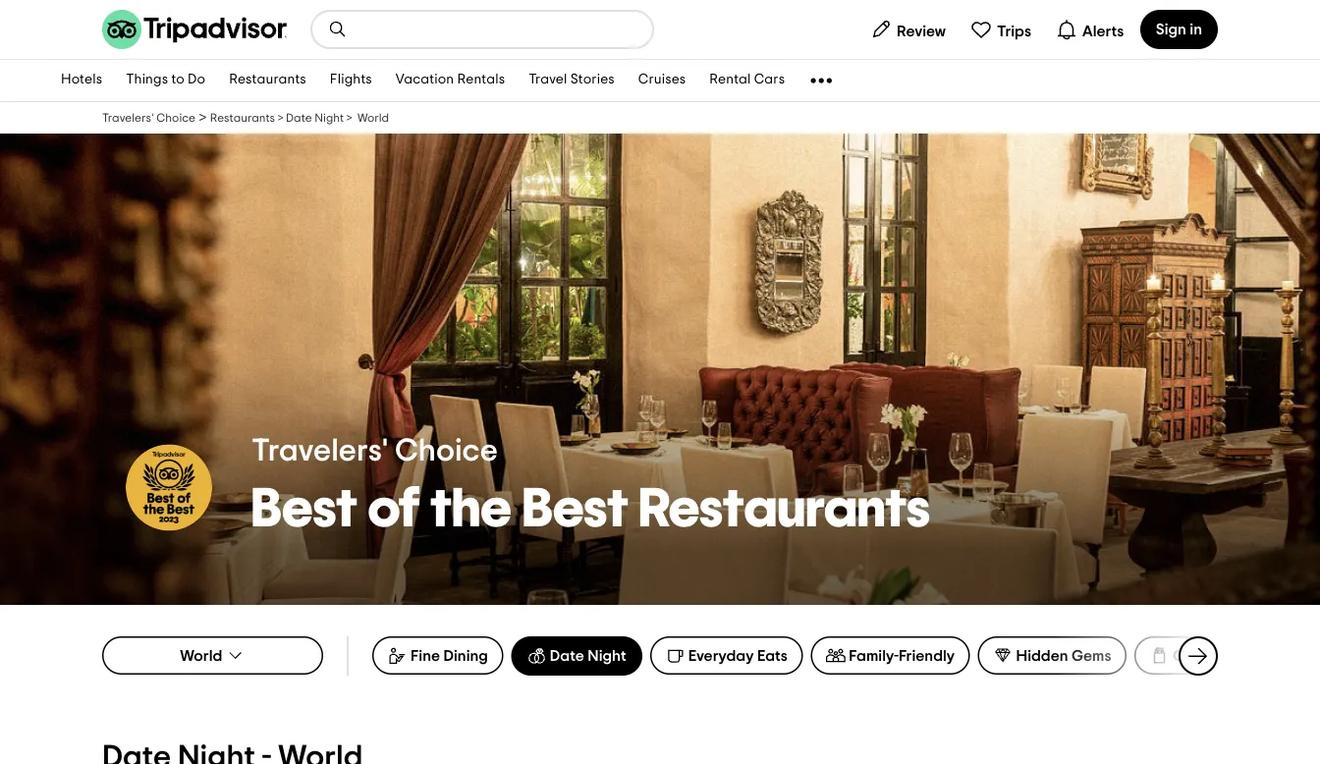 Task type: vqa. For each thing, say whether or not it's contained in the screenshot.
Vacation
yes



Task type: describe. For each thing, give the bounding box(es) containing it.
travelers' choice image
[[126, 445, 212, 531]]

to
[[171, 73, 185, 87]]

rental
[[710, 73, 751, 87]]

date inside button
[[550, 649, 585, 664]]

date night button
[[511, 637, 642, 676]]

travelers' choice
[[252, 436, 498, 467]]

vacation
[[396, 73, 454, 87]]

date night
[[550, 649, 627, 664]]

trips link
[[963, 10, 1040, 49]]

world button
[[102, 637, 323, 675]]

next image
[[1187, 645, 1211, 668]]

sign
[[1156, 22, 1187, 37]]

tripadvisor image
[[102, 10, 287, 49]]

2 vertical spatial restaurants
[[639, 482, 930, 537]]

cruises
[[639, 73, 686, 87]]

fine dining
[[411, 648, 488, 664]]

eats
[[758, 648, 788, 664]]

vacation rentals link
[[384, 60, 517, 101]]

travel stories
[[529, 73, 615, 87]]

alerts link
[[1048, 10, 1133, 49]]

rentals
[[457, 73, 505, 87]]

choice for travelers' choice > restaurants > date night > world
[[157, 112, 196, 124]]

night inside button
[[588, 649, 627, 664]]

search image
[[328, 20, 348, 39]]

cruises link
[[627, 60, 698, 101]]

1 horizontal spatial >
[[278, 112, 283, 124]]

world inside popup button
[[180, 648, 222, 664]]

travel
[[529, 73, 568, 87]]

gems
[[1072, 648, 1112, 664]]

everyday
[[689, 648, 754, 664]]

stories
[[571, 73, 615, 87]]

quick bites button
[[1135, 637, 1268, 675]]

things to do link
[[114, 60, 217, 101]]

flights link
[[318, 60, 384, 101]]

vacation rentals
[[396, 73, 505, 87]]

travelers' choice > restaurants > date night > world
[[102, 110, 389, 126]]

1 best from the left
[[252, 482, 358, 537]]

do
[[188, 73, 206, 87]]

the
[[431, 482, 512, 537]]

of
[[368, 482, 420, 537]]

0 vertical spatial restaurants
[[229, 73, 306, 87]]

family-friendly
[[849, 648, 955, 664]]

hotels link
[[49, 60, 114, 101]]

things to do
[[126, 73, 206, 87]]

cars
[[755, 73, 785, 87]]



Task type: locate. For each thing, give the bounding box(es) containing it.
quick bites
[[1173, 648, 1252, 664]]

sign in link
[[1141, 10, 1219, 49]]

1 vertical spatial choice
[[395, 436, 498, 467]]

choice for travelers' choice
[[395, 436, 498, 467]]

>
[[199, 110, 207, 126], [278, 112, 283, 124], [347, 112, 352, 124]]

sign in
[[1156, 22, 1203, 37]]

night
[[315, 112, 344, 124], [588, 649, 627, 664]]

restaurants link up travelers' choice > restaurants > date night > world
[[217, 60, 318, 101]]

0 horizontal spatial choice
[[157, 112, 196, 124]]

rental cars
[[710, 73, 785, 87]]

alerts
[[1083, 23, 1125, 39]]

world
[[358, 112, 389, 124], [180, 648, 222, 664]]

choice
[[157, 112, 196, 124], [395, 436, 498, 467]]

flights
[[330, 73, 372, 87]]

dining
[[444, 648, 488, 664]]

1 horizontal spatial travelers'
[[252, 436, 388, 467]]

travelers' down things
[[102, 112, 154, 124]]

None search field
[[313, 12, 653, 47]]

2 horizontal spatial >
[[347, 112, 352, 124]]

1 horizontal spatial best
[[523, 482, 629, 537]]

1 horizontal spatial night
[[588, 649, 627, 664]]

restaurants
[[229, 73, 306, 87], [210, 112, 275, 124], [639, 482, 930, 537]]

travelers' for travelers' choice > restaurants > date night > world
[[102, 112, 154, 124]]

choice down to
[[157, 112, 196, 124]]

1 vertical spatial world
[[180, 648, 222, 664]]

1 vertical spatial travelers'
[[252, 436, 388, 467]]

rental cars link
[[698, 60, 797, 101]]

date inside travelers' choice > restaurants > date night > world
[[286, 112, 312, 124]]

0 horizontal spatial >
[[199, 110, 207, 126]]

trips
[[998, 23, 1032, 39]]

night inside travelers' choice > restaurants > date night > world
[[315, 112, 344, 124]]

things
[[126, 73, 168, 87]]

1 vertical spatial date
[[550, 649, 585, 664]]

restaurants link
[[217, 60, 318, 101], [210, 111, 275, 125]]

travelers' for travelers' choice
[[252, 436, 388, 467]]

travelers' choice link
[[102, 111, 196, 125]]

review
[[897, 23, 946, 39]]

everyday eats
[[689, 648, 788, 664]]

0 vertical spatial date
[[286, 112, 312, 124]]

restaurants link down 'things to do' link
[[210, 111, 275, 125]]

1 horizontal spatial choice
[[395, 436, 498, 467]]

restaurants link for hotels link
[[217, 60, 318, 101]]

1 vertical spatial night
[[588, 649, 627, 664]]

0 horizontal spatial date
[[286, 112, 312, 124]]

restaurants inside travelers' choice > restaurants > date night > world
[[210, 112, 275, 124]]

bites
[[1218, 648, 1252, 664]]

hidden gems
[[1017, 648, 1112, 664]]

everyday eats button
[[650, 637, 803, 675]]

1 vertical spatial restaurants
[[210, 112, 275, 124]]

family-friendly button
[[811, 637, 971, 675]]

1 horizontal spatial date
[[550, 649, 585, 664]]

choice inside travelers' choice > restaurants > date night > world
[[157, 112, 196, 124]]

0 vertical spatial choice
[[157, 112, 196, 124]]

travelers'
[[102, 112, 154, 124], [252, 436, 388, 467]]

fine
[[411, 648, 440, 664]]

0 horizontal spatial best
[[252, 482, 358, 537]]

travelers' up the of
[[252, 436, 388, 467]]

hidden
[[1017, 648, 1069, 664]]

review link
[[862, 10, 955, 49]]

friendly
[[899, 648, 955, 664]]

choice up the in the left of the page
[[395, 436, 498, 467]]

0 vertical spatial world
[[358, 112, 389, 124]]

date
[[286, 112, 312, 124], [550, 649, 585, 664]]

best
[[252, 482, 358, 537], [523, 482, 629, 537]]

0 horizontal spatial night
[[315, 112, 344, 124]]

0 vertical spatial travelers'
[[102, 112, 154, 124]]

family-
[[849, 648, 899, 664]]

restaurants link for travelers' choice link
[[210, 111, 275, 125]]

1 horizontal spatial world
[[358, 112, 389, 124]]

hotels
[[61, 73, 102, 87]]

fine dining button
[[372, 637, 504, 675]]

best of the best restaurants 2023 image
[[0, 134, 1321, 605]]

0 vertical spatial restaurants link
[[217, 60, 318, 101]]

best of the best restaurants
[[252, 482, 930, 537]]

travelers' inside travelers' choice > restaurants > date night > world
[[102, 112, 154, 124]]

2 best from the left
[[523, 482, 629, 537]]

in
[[1190, 22, 1203, 37]]

hidden gems button
[[978, 637, 1127, 675]]

quick
[[1173, 648, 1215, 664]]

travel stories link
[[517, 60, 627, 101]]

0 horizontal spatial travelers'
[[102, 112, 154, 124]]

0 horizontal spatial world
[[180, 648, 222, 664]]

0 vertical spatial night
[[315, 112, 344, 124]]

1 vertical spatial restaurants link
[[210, 111, 275, 125]]

world inside travelers' choice > restaurants > date night > world
[[358, 112, 389, 124]]



